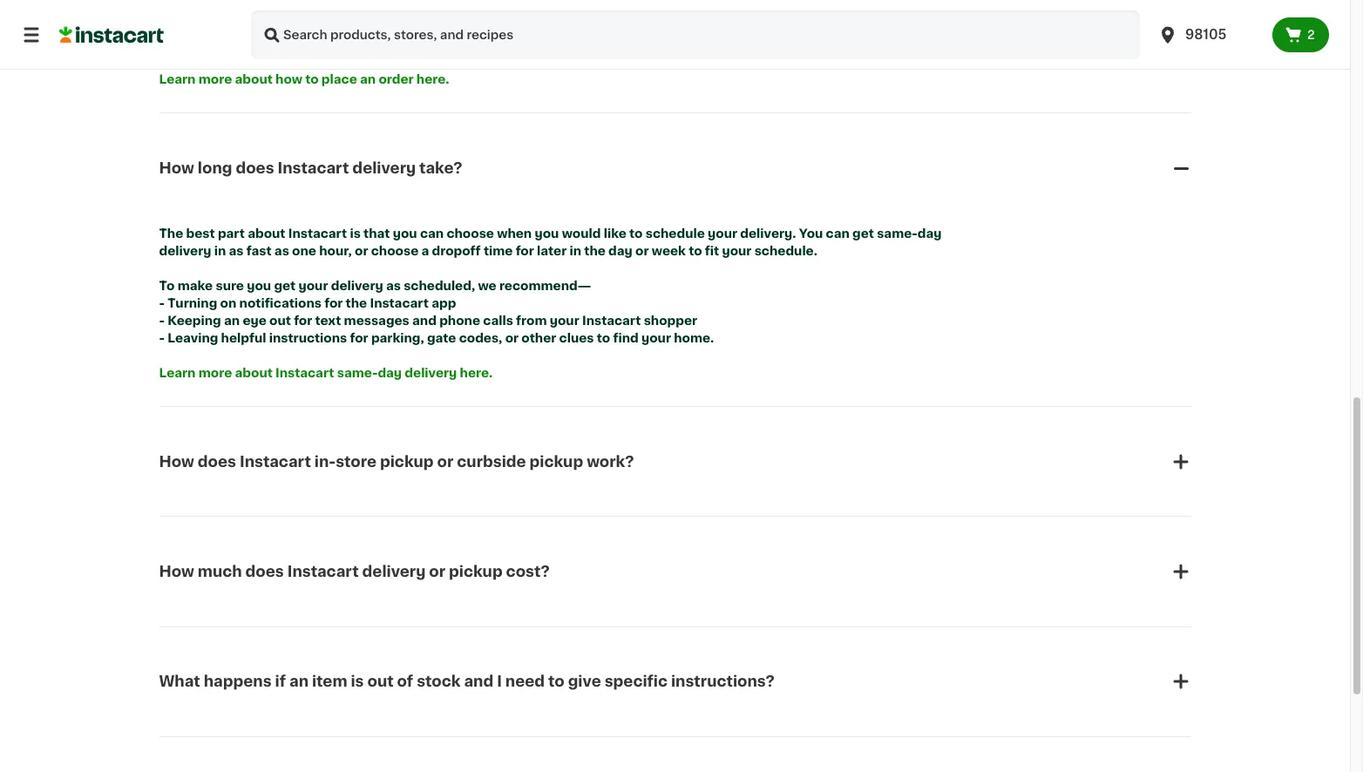 Task type: describe. For each thing, give the bounding box(es) containing it.
how does instacart in-store pickup or curbside pickup work?
[[159, 455, 634, 469]]

keeping
[[168, 315, 221, 327]]

how does instacart in-store pickup or curbside pickup work? button
[[159, 430, 1191, 493]]

delivery inside the best part about instacart is that you can choose when you would like to schedule your delivery. you can get same-day delivery in as fast as one hour, or choose a dropoff time for later in the day or week to fit your schedule.
[[159, 245, 211, 257]]

1 - from the top
[[159, 297, 165, 309]]

learn for learn more about how to place an order here.
[[159, 74, 196, 86]]

schedule.
[[755, 245, 818, 257]]

about for instacart
[[235, 367, 273, 379]]

0 horizontal spatial pickup
[[380, 455, 434, 469]]

instacart inside the best part about instacart is that you can choose when you would like to schedule your delivery. you can get same-day delivery in as fast as one hour, or choose a dropoff time for later in the day or week to fit your schedule.
[[288, 227, 347, 240]]

to
[[159, 280, 175, 292]]

sure
[[216, 280, 244, 292]]

best
[[186, 227, 215, 240]]

0 vertical spatial an
[[360, 74, 376, 86]]

shopper
[[644, 315, 698, 327]]

is for instacart
[[350, 227, 361, 240]]

learn more about how to place an order here. link
[[159, 74, 449, 86]]

about inside the best part about instacart is that you can choose when you would like to schedule your delivery. you can get same-day delivery in as fast as one hour, or choose a dropoff time for later in the day or week to fit your schedule.
[[248, 227, 285, 240]]

clues
[[559, 332, 594, 344]]

more for learn more about instacart same-day delivery here.
[[199, 367, 232, 379]]

fast
[[247, 245, 272, 257]]

make
[[178, 280, 213, 292]]

cost?
[[506, 565, 550, 579]]

helpful
[[221, 332, 266, 344]]

find
[[613, 332, 639, 344]]

0 horizontal spatial as
[[229, 245, 244, 257]]

what happens if an item is out of stock and i need to give specific instructions?
[[159, 675, 775, 689]]

2 horizontal spatial you
[[535, 227, 559, 240]]

parking,
[[371, 332, 424, 344]]

1 can from the left
[[420, 227, 444, 240]]

long
[[198, 161, 232, 175]]

an inside dropdown button
[[289, 675, 309, 689]]

learn more about instacart same-day delivery here.
[[159, 367, 493, 379]]

your up clues on the top of the page
[[550, 315, 580, 327]]

1 horizontal spatial here.
[[460, 367, 493, 379]]

home.
[[674, 332, 714, 344]]

and inside "what happens if an item is out of stock and i need to give specific instructions?" dropdown button
[[464, 675, 494, 689]]

2 horizontal spatial pickup
[[530, 455, 583, 469]]

recommend—
[[499, 280, 591, 292]]

delivery.
[[740, 227, 796, 240]]

1 horizontal spatial you
[[393, 227, 417, 240]]

happens
[[204, 675, 272, 689]]

same- inside the best part about instacart is that you can choose when you would like to schedule your delivery. you can get same-day delivery in as fast as one hour, or choose a dropoff time for later in the day or week to fit your schedule.
[[877, 227, 918, 240]]

98105
[[1186, 28, 1227, 41]]

2
[[1308, 29, 1316, 41]]

out inside to make sure you get your delivery as scheduled, we recommend— - turning on notifications for the instacart app - keeping an eye out for text messages and phone calls from your instacart shopper - leaving helpful instructions for parking, gate codes, or other clues to find your home.
[[269, 315, 291, 327]]

98105 button
[[1147, 10, 1273, 59]]

we
[[478, 280, 497, 292]]

your right fit
[[722, 245, 752, 257]]

98105 button
[[1158, 10, 1262, 59]]

and inside to make sure you get your delivery as scheduled, we recommend— - turning on notifications for the instacart app - keeping an eye out for text messages and phone calls from your instacart shopper - leaving helpful instructions for parking, gate codes, or other clues to find your home.
[[412, 315, 437, 327]]

gate
[[427, 332, 456, 344]]

time
[[484, 245, 513, 257]]

how much does instacart delivery or pickup cost?
[[159, 565, 550, 579]]

out inside dropdown button
[[367, 675, 394, 689]]

learn more about instacart same-day delivery here. link
[[159, 367, 493, 379]]

i
[[497, 675, 502, 689]]

curbside
[[457, 455, 526, 469]]

instacart inside 'dropdown button'
[[240, 455, 311, 469]]

notifications
[[239, 297, 322, 309]]

would
[[562, 227, 601, 240]]

0 vertical spatial choose
[[447, 227, 494, 240]]

stock
[[417, 675, 461, 689]]

messages
[[344, 315, 410, 327]]

how long does instacart delivery take?
[[159, 161, 463, 175]]

to inside "what happens if an item is out of stock and i need to give specific instructions?" dropdown button
[[548, 675, 565, 689]]

in-
[[315, 455, 336, 469]]

get inside to make sure you get your delivery as scheduled, we recommend— - turning on notifications for the instacart app - keeping an eye out for text messages and phone calls from your instacart shopper - leaving helpful instructions for parking, gate codes, or other clues to find your home.
[[274, 280, 296, 292]]

place
[[322, 74, 357, 86]]

part
[[218, 227, 245, 240]]

1 in from the left
[[214, 245, 226, 257]]

turning
[[168, 297, 217, 309]]

how for how long does instacart delivery take?
[[159, 161, 194, 175]]

that
[[364, 227, 390, 240]]

0 horizontal spatial choose
[[371, 245, 419, 257]]

take?
[[419, 161, 463, 175]]

fit
[[705, 245, 719, 257]]

store
[[336, 455, 377, 469]]

2 in from the left
[[570, 245, 582, 257]]

as inside to make sure you get your delivery as scheduled, we recommend— - turning on notifications for the instacart app - keeping an eye out for text messages and phone calls from your instacart shopper - leaving helpful instructions for parking, gate codes, or other clues to find your home.
[[386, 280, 401, 292]]

your up fit
[[708, 227, 738, 240]]

delivery inside to make sure you get your delivery as scheduled, we recommend— - turning on notifications for the instacart app - keeping an eye out for text messages and phone calls from your instacart shopper - leaving helpful instructions for parking, gate codes, or other clues to find your home.
[[331, 280, 383, 292]]

need
[[506, 675, 545, 689]]

a
[[422, 245, 429, 257]]

2 can from the left
[[826, 227, 850, 240]]

item
[[312, 675, 347, 689]]

scheduled,
[[404, 280, 475, 292]]

from
[[516, 315, 547, 327]]

2 vertical spatial day
[[378, 367, 402, 379]]

how
[[276, 74, 302, 86]]

when
[[497, 227, 532, 240]]

or inside to make sure you get your delivery as scheduled, we recommend— - turning on notifications for the instacart app - keeping an eye out for text messages and phone calls from your instacart shopper - leaving helpful instructions for parking, gate codes, or other clues to find your home.
[[505, 332, 519, 344]]

to inside to make sure you get your delivery as scheduled, we recommend— - turning on notifications for the instacart app - keeping an eye out for text messages and phone calls from your instacart shopper - leaving helpful instructions for parking, gate codes, or other clues to find your home.
[[597, 332, 610, 344]]

for up instructions
[[294, 315, 312, 327]]

instructions?
[[671, 675, 775, 689]]

about for how
[[235, 74, 273, 86]]

specific
[[605, 675, 668, 689]]

to left fit
[[689, 245, 702, 257]]

of
[[397, 675, 413, 689]]

1 horizontal spatial day
[[609, 245, 633, 257]]

dropoff
[[432, 245, 481, 257]]



Task type: vqa. For each thing, say whether or not it's contained in the screenshot.
the top does
yes



Task type: locate. For each thing, give the bounding box(es) containing it.
as down the part
[[229, 245, 244, 257]]

0 vertical spatial more
[[199, 74, 232, 86]]

2 vertical spatial an
[[289, 675, 309, 689]]

1 vertical spatial same-
[[337, 367, 378, 379]]

to make sure you get your delivery as scheduled, we recommend— - turning on notifications for the instacart app - keeping an eye out for text messages and phone calls from your instacart shopper - leaving helpful instructions for parking, gate codes, or other clues to find your home.
[[159, 280, 714, 344]]

if
[[275, 675, 286, 689]]

in
[[214, 245, 226, 257], [570, 245, 582, 257]]

0 horizontal spatial out
[[269, 315, 291, 327]]

1 vertical spatial out
[[367, 675, 394, 689]]

what
[[159, 675, 200, 689]]

is right item
[[351, 675, 364, 689]]

0 vertical spatial is
[[350, 227, 361, 240]]

how inside the how long does instacart delivery take? dropdown button
[[159, 161, 194, 175]]

1 vertical spatial day
[[609, 245, 633, 257]]

1 horizontal spatial get
[[853, 227, 874, 240]]

text
[[315, 315, 341, 327]]

app
[[432, 297, 456, 309]]

as
[[229, 245, 244, 257], [274, 245, 289, 257], [386, 280, 401, 292]]

is for item
[[351, 675, 364, 689]]

is inside dropdown button
[[351, 675, 364, 689]]

0 vertical spatial and
[[412, 315, 437, 327]]

codes,
[[459, 332, 503, 344]]

you inside to make sure you get your delivery as scheduled, we recommend— - turning on notifications for the instacart app - keeping an eye out for text messages and phone calls from your instacart shopper - leaving helpful instructions for parking, gate codes, or other clues to find your home.
[[247, 280, 271, 292]]

1 horizontal spatial the
[[584, 245, 606, 257]]

1 horizontal spatial pickup
[[449, 565, 503, 579]]

your down one
[[299, 280, 328, 292]]

the
[[584, 245, 606, 257], [346, 297, 367, 309]]

the best part about instacart is that you can choose when you would like to schedule your delivery. you can get same-day delivery in as fast as one hour, or choose a dropoff time for later in the day or week to fit your schedule.
[[159, 227, 945, 257]]

learn down instacart logo
[[159, 74, 196, 86]]

get
[[853, 227, 874, 240], [274, 280, 296, 292]]

0 vertical spatial here.
[[417, 74, 449, 86]]

1 horizontal spatial an
[[289, 675, 309, 689]]

out left of
[[367, 675, 394, 689]]

phone
[[440, 315, 480, 327]]

about left how
[[235, 74, 273, 86]]

get right you
[[853, 227, 874, 240]]

2 vertical spatial how
[[159, 565, 194, 579]]

pickup inside dropdown button
[[449, 565, 503, 579]]

or inside 'dropdown button'
[[437, 455, 454, 469]]

more
[[199, 74, 232, 86], [199, 367, 232, 379]]

is inside the best part about instacart is that you can choose when you would like to schedule your delivery. you can get same-day delivery in as fast as one hour, or choose a dropoff time for later in the day or week to fit your schedule.
[[350, 227, 361, 240]]

0 horizontal spatial the
[[346, 297, 367, 309]]

same-
[[877, 227, 918, 240], [337, 367, 378, 379]]

0 vertical spatial the
[[584, 245, 606, 257]]

leaving
[[168, 332, 218, 344]]

learn more about how to place an order here.
[[159, 74, 449, 86]]

0 horizontal spatial day
[[378, 367, 402, 379]]

here.
[[417, 74, 449, 86], [460, 367, 493, 379]]

your
[[708, 227, 738, 240], [722, 245, 752, 257], [299, 280, 328, 292], [550, 315, 580, 327], [642, 332, 671, 344]]

as left one
[[274, 245, 289, 257]]

on
[[220, 297, 237, 309]]

2 button
[[1273, 17, 1330, 52]]

get up notifications
[[274, 280, 296, 292]]

2 - from the top
[[159, 315, 165, 327]]

0 horizontal spatial here.
[[417, 74, 449, 86]]

choose
[[447, 227, 494, 240], [371, 245, 419, 257]]

like
[[604, 227, 627, 240]]

your down shopper at the top of page
[[642, 332, 671, 344]]

2 how from the top
[[159, 455, 194, 469]]

the inside to make sure you get your delivery as scheduled, we recommend— - turning on notifications for the instacart app - keeping an eye out for text messages and phone calls from your instacart shopper - leaving helpful instructions for parking, gate codes, or other clues to find your home.
[[346, 297, 367, 309]]

2 more from the top
[[199, 367, 232, 379]]

1 more from the top
[[199, 74, 232, 86]]

learn down leaving
[[159, 367, 196, 379]]

day
[[918, 227, 942, 240], [609, 245, 633, 257], [378, 367, 402, 379]]

an down on
[[224, 315, 240, 327]]

instacart
[[278, 161, 349, 175], [288, 227, 347, 240], [370, 297, 429, 309], [582, 315, 641, 327], [276, 367, 334, 379], [240, 455, 311, 469], [287, 565, 359, 579]]

to left find on the top left of the page
[[597, 332, 610, 344]]

choose down 'that'
[[371, 245, 419, 257]]

how long does instacart delivery take? button
[[159, 137, 1191, 200]]

1 learn from the top
[[159, 74, 196, 86]]

1 vertical spatial does
[[198, 455, 236, 469]]

1 horizontal spatial can
[[826, 227, 850, 240]]

for
[[516, 245, 534, 257], [325, 297, 343, 309], [294, 315, 312, 327], [350, 332, 368, 344]]

instacart logo image
[[59, 24, 164, 45]]

1 vertical spatial and
[[464, 675, 494, 689]]

how for how much does instacart delivery or pickup cost?
[[159, 565, 194, 579]]

- left keeping
[[159, 315, 165, 327]]

and
[[412, 315, 437, 327], [464, 675, 494, 689]]

0 vertical spatial out
[[269, 315, 291, 327]]

- left leaving
[[159, 332, 165, 344]]

about up fast
[[248, 227, 285, 240]]

1 vertical spatial an
[[224, 315, 240, 327]]

for inside the best part about instacart is that you can choose when you would like to schedule your delivery. you can get same-day delivery in as fast as one hour, or choose a dropoff time for later in the day or week to fit your schedule.
[[516, 245, 534, 257]]

the up messages
[[346, 297, 367, 309]]

2 vertical spatial does
[[245, 565, 284, 579]]

3 - from the top
[[159, 332, 165, 344]]

other
[[522, 332, 557, 344]]

hour,
[[319, 245, 352, 257]]

the
[[159, 227, 183, 240]]

does for much
[[245, 565, 284, 579]]

you
[[393, 227, 417, 240], [535, 227, 559, 240], [247, 280, 271, 292]]

schedule
[[646, 227, 705, 240]]

0 vertical spatial -
[[159, 297, 165, 309]]

and up gate at the top left of page
[[412, 315, 437, 327]]

as up messages
[[386, 280, 401, 292]]

you
[[799, 227, 823, 240]]

can up a
[[420, 227, 444, 240]]

one
[[292, 245, 316, 257]]

delivery
[[353, 161, 416, 175], [159, 245, 211, 257], [331, 280, 383, 292], [405, 367, 457, 379], [362, 565, 426, 579]]

what happens if an item is out of stock and i need to give specific instructions? button
[[159, 651, 1191, 714]]

1 how from the top
[[159, 161, 194, 175]]

in down 'would'
[[570, 245, 582, 257]]

in down the part
[[214, 245, 226, 257]]

pickup right store
[[380, 455, 434, 469]]

pickup left the cost?
[[449, 565, 503, 579]]

1 horizontal spatial in
[[570, 245, 582, 257]]

much
[[198, 565, 242, 579]]

2 horizontal spatial as
[[386, 280, 401, 292]]

about down helpful
[[235, 367, 273, 379]]

0 horizontal spatial get
[[274, 280, 296, 292]]

0 vertical spatial day
[[918, 227, 942, 240]]

to right like
[[630, 227, 643, 240]]

the inside the best part about instacart is that you can choose when you would like to schedule your delivery. you can get same-day delivery in as fast as one hour, or choose a dropoff time for later in the day or week to fit your schedule.
[[584, 245, 606, 257]]

2 vertical spatial -
[[159, 332, 165, 344]]

give
[[568, 675, 601, 689]]

an
[[360, 74, 376, 86], [224, 315, 240, 327], [289, 675, 309, 689]]

later
[[537, 245, 567, 257]]

how inside how does instacart in-store pickup or curbside pickup work? 'dropdown button'
[[159, 455, 194, 469]]

or
[[355, 245, 368, 257], [636, 245, 649, 257], [505, 332, 519, 344], [437, 455, 454, 469], [429, 565, 446, 579]]

does inside 'dropdown button'
[[198, 455, 236, 469]]

calls
[[483, 315, 513, 327]]

the down 'would'
[[584, 245, 606, 257]]

0 horizontal spatial an
[[224, 315, 240, 327]]

for up 'text'
[[325, 297, 343, 309]]

get inside the best part about instacart is that you can choose when you would like to schedule your delivery. you can get same-day delivery in as fast as one hour, or choose a dropoff time for later in the day or week to fit your schedule.
[[853, 227, 874, 240]]

instructions
[[269, 332, 347, 344]]

an left "order"
[[360, 74, 376, 86]]

choose up dropoff
[[447, 227, 494, 240]]

0 horizontal spatial in
[[214, 245, 226, 257]]

0 vertical spatial get
[[853, 227, 874, 240]]

or inside dropdown button
[[429, 565, 446, 579]]

an right if
[[289, 675, 309, 689]]

1 horizontal spatial as
[[274, 245, 289, 257]]

out down notifications
[[269, 315, 291, 327]]

1 vertical spatial how
[[159, 455, 194, 469]]

eye
[[243, 315, 267, 327]]

1 horizontal spatial out
[[367, 675, 394, 689]]

pickup
[[380, 455, 434, 469], [530, 455, 583, 469], [449, 565, 503, 579]]

can right you
[[826, 227, 850, 240]]

pickup left work?
[[530, 455, 583, 469]]

here. right "order"
[[417, 74, 449, 86]]

1 vertical spatial is
[[351, 675, 364, 689]]

- down to
[[159, 297, 165, 309]]

1 horizontal spatial same-
[[877, 227, 918, 240]]

learn for learn more about instacart same-day delivery here.
[[159, 367, 196, 379]]

you right 'that'
[[393, 227, 417, 240]]

an inside to make sure you get your delivery as scheduled, we recommend— - turning on notifications for the instacart app - keeping an eye out for text messages and phone calls from your instacart shopper - leaving helpful instructions for parking, gate codes, or other clues to find your home.
[[224, 315, 240, 327]]

week
[[652, 245, 686, 257]]

here. down codes,
[[460, 367, 493, 379]]

0 vertical spatial learn
[[159, 74, 196, 86]]

same- down parking,
[[337, 367, 378, 379]]

0 vertical spatial about
[[235, 74, 273, 86]]

more for learn more about how to place an order here.
[[199, 74, 232, 86]]

None search field
[[251, 10, 1140, 59]]

you up notifications
[[247, 280, 271, 292]]

1 vertical spatial about
[[248, 227, 285, 240]]

how much does instacart delivery or pickup cost? button
[[159, 540, 1191, 603]]

2 horizontal spatial an
[[360, 74, 376, 86]]

2 learn from the top
[[159, 367, 196, 379]]

1 vertical spatial the
[[346, 297, 367, 309]]

1 vertical spatial -
[[159, 315, 165, 327]]

same- right you
[[877, 227, 918, 240]]

can
[[420, 227, 444, 240], [826, 227, 850, 240]]

more down leaving
[[199, 367, 232, 379]]

1 vertical spatial learn
[[159, 367, 196, 379]]

0 vertical spatial how
[[159, 161, 194, 175]]

you up later on the left of page
[[535, 227, 559, 240]]

more left how
[[199, 74, 232, 86]]

1 vertical spatial choose
[[371, 245, 419, 257]]

to right how
[[305, 74, 319, 86]]

to left give
[[548, 675, 565, 689]]

1 horizontal spatial choose
[[447, 227, 494, 240]]

0 horizontal spatial can
[[420, 227, 444, 240]]

for down when
[[516, 245, 534, 257]]

0 horizontal spatial same-
[[337, 367, 378, 379]]

how inside the how much does instacart delivery or pickup cost? dropdown button
[[159, 565, 194, 579]]

1 vertical spatial more
[[199, 367, 232, 379]]

3 how from the top
[[159, 565, 194, 579]]

work?
[[587, 455, 634, 469]]

is left 'that'
[[350, 227, 361, 240]]

1 vertical spatial here.
[[460, 367, 493, 379]]

1 vertical spatial get
[[274, 280, 296, 292]]

and left i
[[464, 675, 494, 689]]

0 horizontal spatial you
[[247, 280, 271, 292]]

1 horizontal spatial and
[[464, 675, 494, 689]]

is
[[350, 227, 361, 240], [351, 675, 364, 689]]

how for how does instacart in-store pickup or curbside pickup work?
[[159, 455, 194, 469]]

Search field
[[251, 10, 1140, 59]]

out
[[269, 315, 291, 327], [367, 675, 394, 689]]

how
[[159, 161, 194, 175], [159, 455, 194, 469], [159, 565, 194, 579]]

2 vertical spatial about
[[235, 367, 273, 379]]

order
[[379, 74, 414, 86]]

learn
[[159, 74, 196, 86], [159, 367, 196, 379]]

does
[[236, 161, 274, 175], [198, 455, 236, 469], [245, 565, 284, 579]]

for down messages
[[350, 332, 368, 344]]

0 vertical spatial does
[[236, 161, 274, 175]]

2 horizontal spatial day
[[918, 227, 942, 240]]

0 vertical spatial same-
[[877, 227, 918, 240]]

0 horizontal spatial and
[[412, 315, 437, 327]]

does for long
[[236, 161, 274, 175]]



